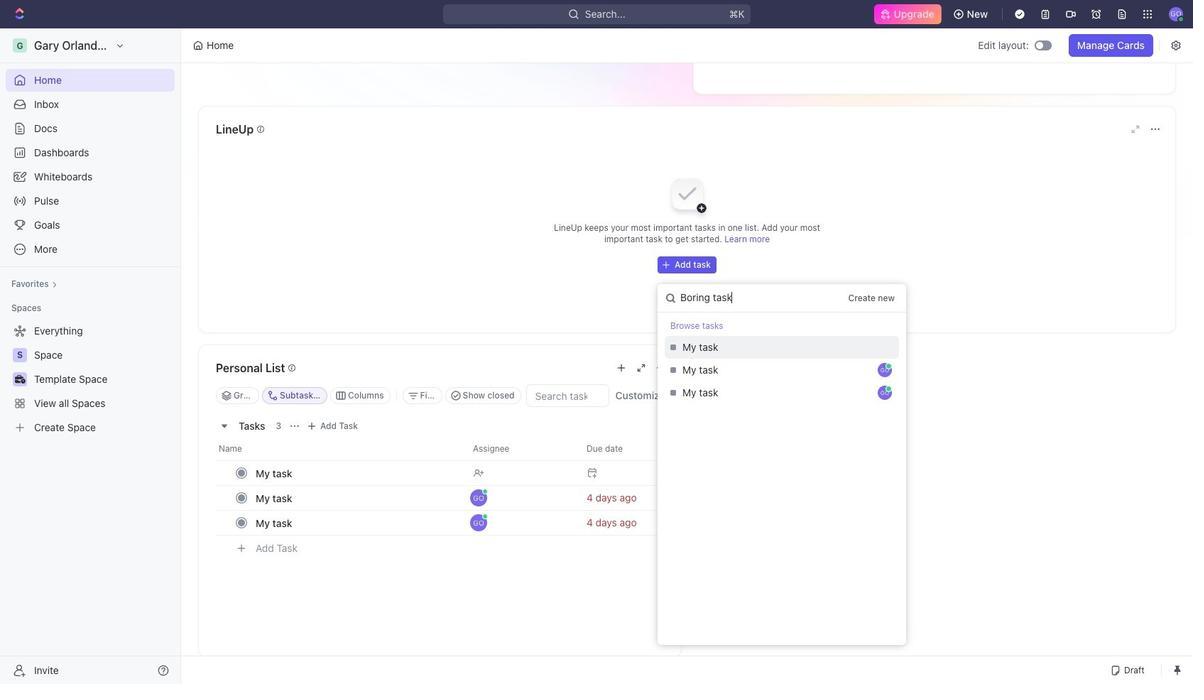 Task type: locate. For each thing, give the bounding box(es) containing it.
sidebar navigation
[[0, 28, 181, 684]]

tree
[[6, 320, 175, 439]]



Task type: describe. For each thing, give the bounding box(es) containing it.
Search tasks... text field
[[527, 385, 609, 407]]

Search for task (or subtask) name, ID, or URL text field
[[658, 284, 843, 312]]

tree inside the sidebar "navigation"
[[6, 320, 175, 439]]



Task type: vqa. For each thing, say whether or not it's contained in the screenshot.
SEARCH FOR TASK (OR SUBTASK) NAME, ID, OR URL text field
yes



